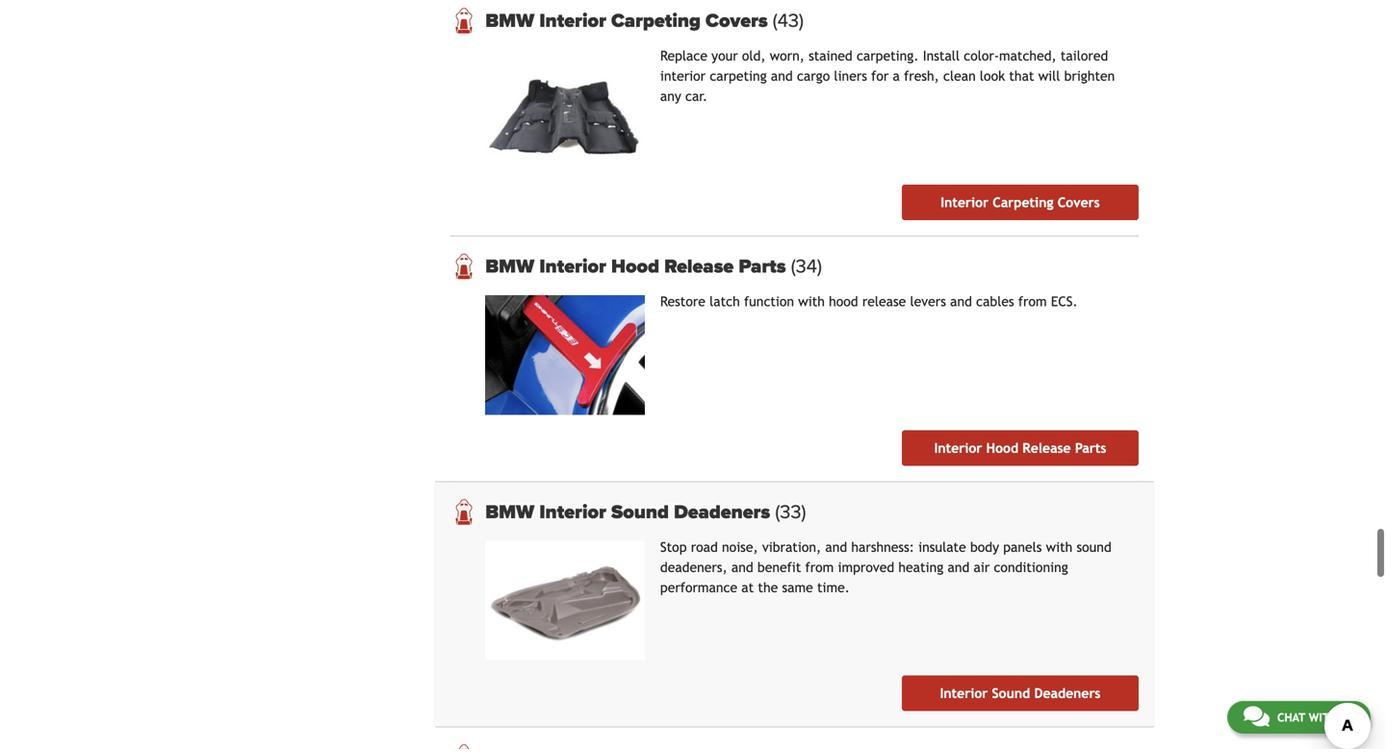 Task type: locate. For each thing, give the bounding box(es) containing it.
interior sound deadeners
[[940, 687, 1101, 702]]

1 vertical spatial from
[[805, 560, 834, 575]]

interior
[[539, 9, 606, 32], [941, 195, 989, 210], [539, 255, 606, 278], [934, 441, 982, 456], [539, 501, 606, 524], [940, 687, 988, 702]]

comments image
[[1244, 706, 1270, 729]]

0 vertical spatial carpeting
[[611, 9, 701, 32]]

0 horizontal spatial release
[[664, 255, 734, 278]]

vibration,
[[762, 540, 821, 555]]

0 vertical spatial sound
[[611, 501, 669, 524]]

hood inside the interior hood release parts link
[[986, 441, 1019, 456]]

0 horizontal spatial deadeners
[[674, 501, 770, 524]]

0 horizontal spatial covers
[[706, 9, 768, 32]]

noise,
[[722, 540, 758, 555]]

1 horizontal spatial from
[[1018, 294, 1047, 309]]

1 bmw from the top
[[485, 9, 534, 32]]

with up conditioning
[[1046, 540, 1073, 555]]

the
[[758, 580, 778, 596]]

interior sound deadeners thumbnail image image
[[485, 541, 645, 661]]

from up time.
[[805, 560, 834, 575]]

any
[[660, 88, 681, 104]]

1 horizontal spatial covers
[[1058, 195, 1100, 210]]

1 vertical spatial hood
[[986, 441, 1019, 456]]

from
[[1018, 294, 1047, 309], [805, 560, 834, 575]]

color-
[[964, 48, 999, 63]]

road
[[691, 540, 718, 555]]

bmw for bmw                                                                                    interior sound deadeners
[[485, 501, 534, 524]]

cargo
[[797, 68, 830, 84]]

with
[[798, 294, 825, 309], [1046, 540, 1073, 555], [1309, 711, 1337, 725]]

2 vertical spatial bmw
[[485, 501, 534, 524]]

time.
[[817, 580, 850, 596]]

chat with us
[[1277, 711, 1354, 725]]

1 vertical spatial bmw
[[485, 255, 534, 278]]

with left us
[[1309, 711, 1337, 725]]

replace
[[660, 48, 708, 63]]

1 horizontal spatial deadeners
[[1034, 687, 1101, 702]]

0 vertical spatial deadeners
[[674, 501, 770, 524]]

and
[[771, 68, 793, 84], [950, 294, 972, 309], [825, 540, 847, 555], [731, 560, 753, 575], [948, 560, 970, 575]]

hood
[[611, 255, 659, 278], [986, 441, 1019, 456]]

body
[[970, 540, 999, 555]]

release
[[862, 294, 906, 309]]

latch
[[710, 294, 740, 309]]

0 vertical spatial covers
[[706, 9, 768, 32]]

liners
[[834, 68, 867, 84]]

will
[[1038, 68, 1060, 84]]

cables
[[976, 294, 1014, 309]]

1 vertical spatial with
[[1046, 540, 1073, 555]]

0 vertical spatial from
[[1018, 294, 1047, 309]]

0 vertical spatial with
[[798, 294, 825, 309]]

release
[[664, 255, 734, 278], [1023, 441, 1071, 456]]

0 vertical spatial hood
[[611, 255, 659, 278]]

0 horizontal spatial with
[[798, 294, 825, 309]]

install
[[923, 48, 960, 63]]

old,
[[742, 48, 766, 63]]

deadeners inside "link"
[[1034, 687, 1101, 702]]

2 bmw from the top
[[485, 255, 534, 278]]

restore latch function with hood release levers and cables from ecs.
[[660, 294, 1078, 309]]

0 vertical spatial parts
[[739, 255, 786, 278]]

stop
[[660, 540, 687, 555]]

0 horizontal spatial carpeting
[[611, 9, 701, 32]]

and inside replace your old, worn, stained carpeting. install color-matched, tailored interior carpeting and cargo liners for a fresh, clean look that will brighten any car.
[[771, 68, 793, 84]]

heating
[[899, 560, 944, 575]]

interior hood release parts link
[[902, 431, 1139, 466]]

from inside 'stop road noise, vibration, and harshness: insulate body panels with sound deadeners, and benefit from improved heating and air conditioning performance at the same time.'
[[805, 560, 834, 575]]

1 horizontal spatial sound
[[992, 687, 1030, 702]]

1 horizontal spatial with
[[1046, 540, 1073, 555]]

matched,
[[999, 48, 1057, 63]]

fresh,
[[904, 68, 939, 84]]

parts
[[739, 255, 786, 278], [1075, 441, 1106, 456]]

your
[[712, 48, 738, 63]]

and down worn,
[[771, 68, 793, 84]]

and up improved
[[825, 540, 847, 555]]

from left ecs. on the right
[[1018, 294, 1047, 309]]

bmw
[[485, 9, 534, 32], [485, 255, 534, 278], [485, 501, 534, 524]]

with left hood in the top right of the page
[[798, 294, 825, 309]]

car.
[[685, 88, 708, 104]]

1 vertical spatial covers
[[1058, 195, 1100, 210]]

benefit
[[758, 560, 801, 575]]

2 vertical spatial with
[[1309, 711, 1337, 725]]

conditioning
[[994, 560, 1068, 575]]

1 vertical spatial deadeners
[[1034, 687, 1101, 702]]

us
[[1341, 711, 1354, 725]]

covers
[[706, 9, 768, 32], [1058, 195, 1100, 210]]

interior hood release parts
[[934, 441, 1106, 456]]

deadeners
[[674, 501, 770, 524], [1034, 687, 1101, 702]]

0 vertical spatial bmw
[[485, 9, 534, 32]]

0 vertical spatial release
[[664, 255, 734, 278]]

bmw                                                                                    interior hood release parts link
[[485, 255, 1139, 278]]

1 vertical spatial sound
[[992, 687, 1030, 702]]

worn,
[[770, 48, 805, 63]]

bmw                                                                                    interior hood release parts
[[485, 255, 791, 278]]

carpeting
[[611, 9, 701, 32], [993, 195, 1054, 210]]

1 horizontal spatial hood
[[986, 441, 1019, 456]]

sound
[[611, 501, 669, 524], [992, 687, 1030, 702]]

3 bmw from the top
[[485, 501, 534, 524]]

interior carpeting covers
[[941, 195, 1100, 210]]

clean
[[943, 68, 976, 84]]

sound inside the interior sound deadeners "link"
[[992, 687, 1030, 702]]

1 horizontal spatial carpeting
[[993, 195, 1054, 210]]

interior sound deadeners link
[[902, 676, 1139, 712]]

1 vertical spatial release
[[1023, 441, 1071, 456]]

0 horizontal spatial from
[[805, 560, 834, 575]]

interior carpeting covers link
[[902, 185, 1139, 220]]

1 vertical spatial parts
[[1075, 441, 1106, 456]]



Task type: vqa. For each thing, say whether or not it's contained in the screenshot.
same
yes



Task type: describe. For each thing, give the bounding box(es) containing it.
improved
[[838, 560, 894, 575]]

0 horizontal spatial hood
[[611, 255, 659, 278]]

ecs.
[[1051, 294, 1078, 309]]

0 horizontal spatial parts
[[739, 255, 786, 278]]

brighten
[[1064, 68, 1115, 84]]

for
[[871, 68, 889, 84]]

chat
[[1277, 711, 1305, 725]]

and right the levers
[[950, 294, 972, 309]]

2 horizontal spatial with
[[1309, 711, 1337, 725]]

bmw for bmw                                                                                    interior carpeting covers
[[485, 9, 534, 32]]

carpeting
[[710, 68, 767, 84]]

hood
[[829, 294, 858, 309]]

and down "noise,"
[[731, 560, 753, 575]]

stained
[[809, 48, 853, 63]]

1 vertical spatial carpeting
[[993, 195, 1054, 210]]

replace your old, worn, stained carpeting. install color-matched, tailored interior carpeting and cargo liners for a fresh, clean look that will brighten any car.
[[660, 48, 1115, 104]]

tailored
[[1061, 48, 1108, 63]]

sound
[[1077, 540, 1112, 555]]

bmw                                                                                    interior sound deadeners
[[485, 501, 775, 524]]

performance
[[660, 580, 737, 596]]

a
[[893, 68, 900, 84]]

1 horizontal spatial release
[[1023, 441, 1071, 456]]

bmw                                                                                    interior carpeting covers
[[485, 9, 773, 32]]

bmw                                                                                    interior carpeting covers link
[[485, 9, 1139, 32]]

levers
[[910, 294, 946, 309]]

stop road noise, vibration, and harshness: insulate body panels with sound deadeners, and benefit from improved heating and air conditioning performance at the same time.
[[660, 540, 1112, 596]]

1 horizontal spatial parts
[[1075, 441, 1106, 456]]

chat with us link
[[1227, 702, 1371, 735]]

carpeting.
[[857, 48, 919, 63]]

bmw for bmw                                                                                    interior hood release parts
[[485, 255, 534, 278]]

that
[[1009, 68, 1034, 84]]

with inside 'stop road noise, vibration, and harshness: insulate body panels with sound deadeners, and benefit from improved heating and air conditioning performance at the same time.'
[[1046, 540, 1073, 555]]

interior hood release parts thumbnail image image
[[485, 295, 645, 415]]

function
[[744, 294, 794, 309]]

0 horizontal spatial sound
[[611, 501, 669, 524]]

interior carpeting covers thumbnail image image
[[485, 49, 645, 169]]

restore
[[660, 294, 706, 309]]

interior inside "link"
[[940, 687, 988, 702]]

interior
[[660, 68, 706, 84]]

look
[[980, 68, 1005, 84]]

bmw                                                                                    interior sound deadeners link
[[485, 501, 1139, 524]]

at
[[742, 580, 754, 596]]

and left air
[[948, 560, 970, 575]]

harshness:
[[851, 540, 914, 555]]

panels
[[1003, 540, 1042, 555]]

same
[[782, 580, 813, 596]]

insulate
[[918, 540, 966, 555]]

deadeners,
[[660, 560, 727, 575]]

air
[[974, 560, 990, 575]]



